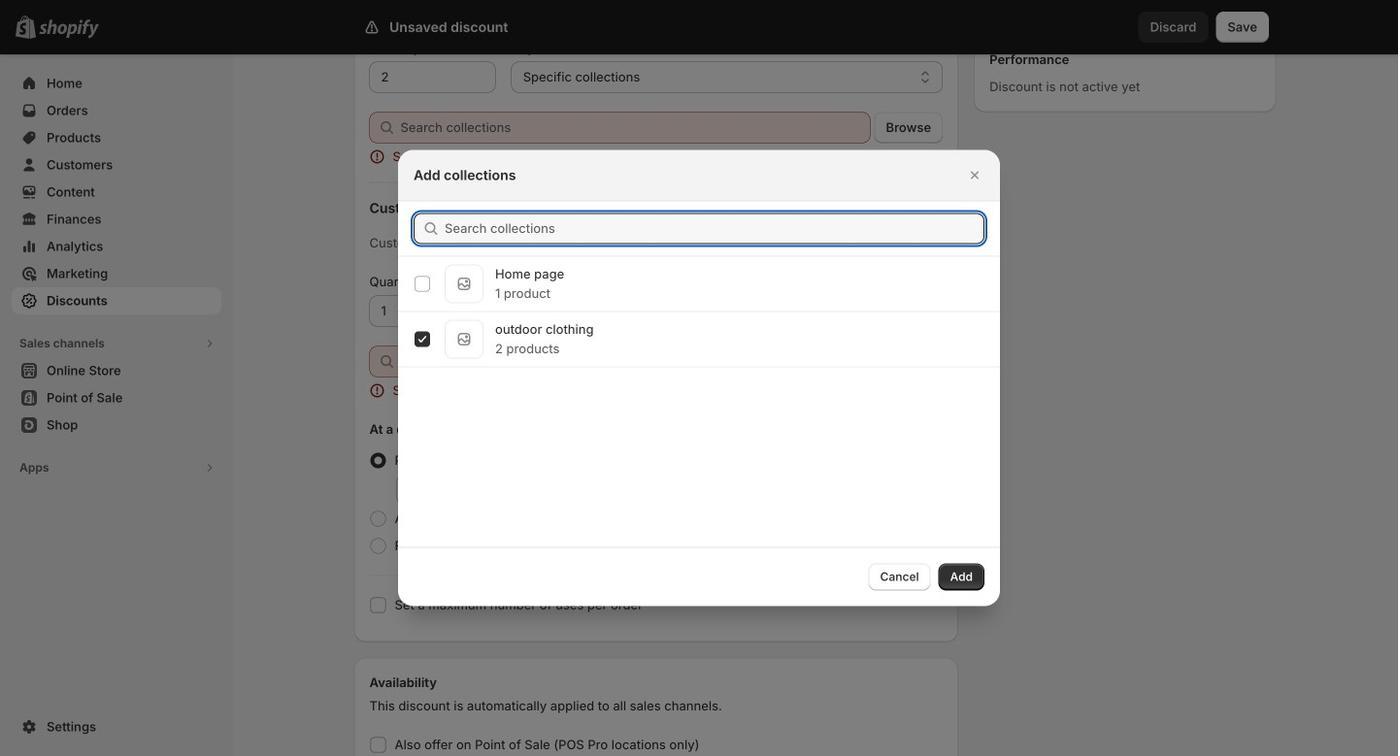 Task type: vqa. For each thing, say whether or not it's contained in the screenshot.
. in You included a product on International: Maximum flavor express super savings gift card! . October 19, 2023 at 2:25 PM PDT
no



Task type: describe. For each thing, give the bounding box(es) containing it.
shopify image
[[39, 19, 99, 39]]



Task type: locate. For each thing, give the bounding box(es) containing it.
Search collections text field
[[445, 213, 985, 244]]

dialog
[[0, 150, 1398, 606]]



